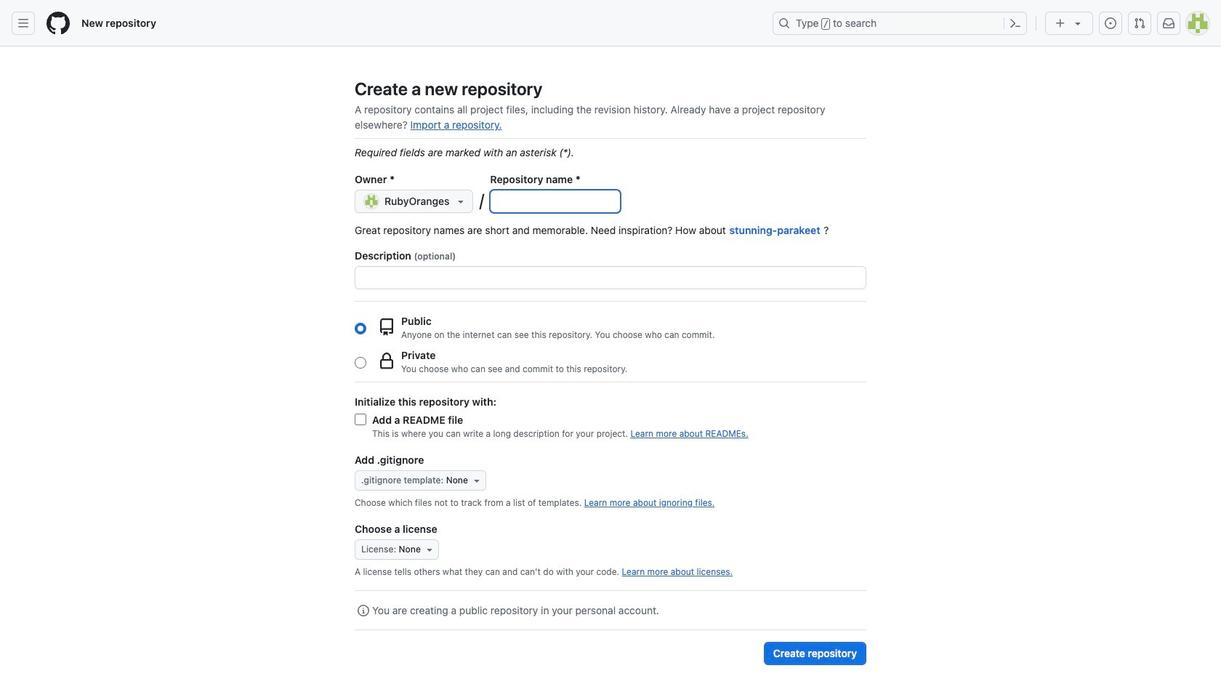 Task type: vqa. For each thing, say whether or not it's contained in the screenshot.
second repo icon from the top
no



Task type: describe. For each thing, give the bounding box(es) containing it.
1 vertical spatial triangle down image
[[455, 196, 467, 207]]

git pull request image
[[1134, 17, 1146, 29]]

issue opened image
[[1105, 17, 1117, 29]]

0 vertical spatial triangle down image
[[1072, 17, 1084, 29]]

sc 9kayk9 0 image
[[358, 605, 369, 617]]

plus image
[[1055, 17, 1067, 29]]

command palette image
[[1010, 17, 1022, 29]]

lock image
[[378, 352, 396, 370]]



Task type: locate. For each thing, give the bounding box(es) containing it.
Description text field
[[356, 267, 866, 289]]

2 vertical spatial triangle down image
[[424, 544, 435, 556]]

None text field
[[491, 191, 620, 212]]

triangle down image
[[1072, 17, 1084, 29], [455, 196, 467, 207], [424, 544, 435, 556]]

notifications image
[[1163, 17, 1175, 29]]

homepage image
[[47, 12, 70, 35]]

triangle down image
[[471, 475, 483, 486]]

None checkbox
[[355, 414, 366, 425]]

None radio
[[355, 322, 366, 334], [355, 357, 366, 368], [355, 322, 366, 334], [355, 357, 366, 368]]

1 horizontal spatial triangle down image
[[455, 196, 467, 207]]

0 horizontal spatial triangle down image
[[424, 544, 435, 556]]

2 horizontal spatial triangle down image
[[1072, 17, 1084, 29]]

repo image
[[378, 318, 396, 336]]



